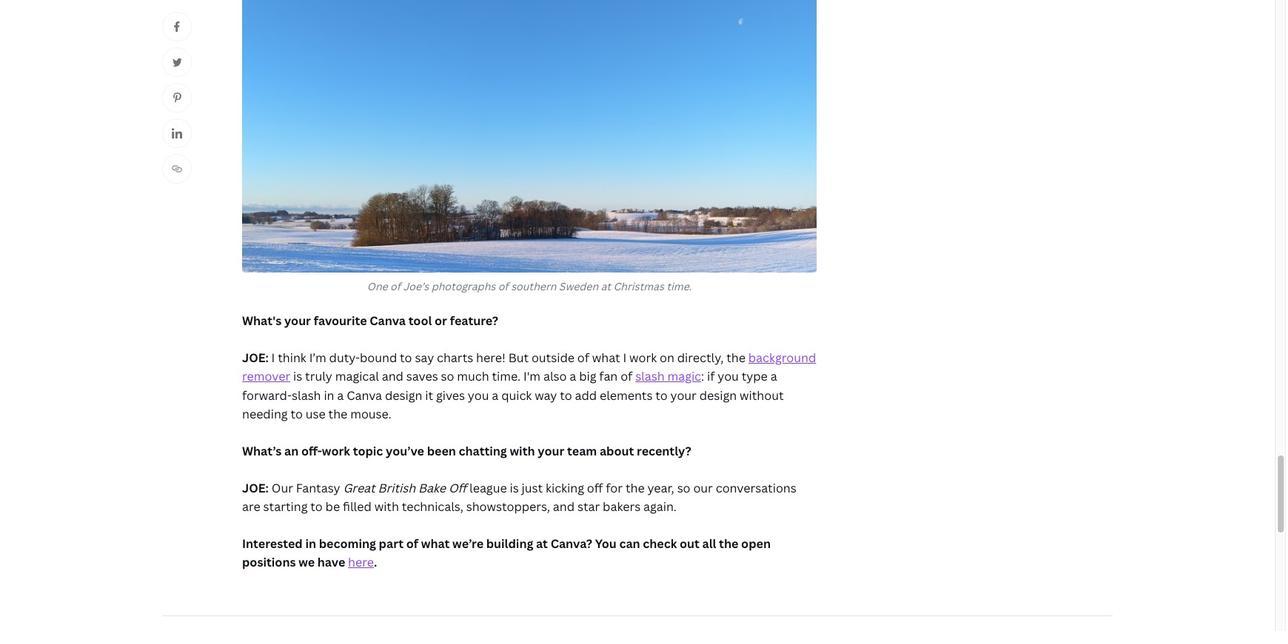Task type: describe. For each thing, give the bounding box(es) containing it.
on
[[660, 349, 675, 366]]

the inside the interested in becoming part of what we're building at canva? you can check out all the open positions we have
[[719, 535, 739, 552]]

chatting
[[459, 443, 507, 459]]

are
[[242, 499, 261, 515]]

what's
[[242, 443, 282, 459]]

0 horizontal spatial so
[[441, 368, 454, 385]]

becoming
[[319, 535, 376, 552]]

is inside league is just kicking off for the year, so our conversations are starting to be filled with technicals, showstoppers, and star bakers again.
[[510, 480, 519, 496]]

big
[[579, 368, 597, 385]]

but
[[509, 349, 529, 366]]

recently?
[[637, 443, 692, 459]]

off
[[587, 480, 603, 496]]

we're
[[453, 535, 484, 552]]

in inside the interested in becoming part of what we're building at canva? you can check out all the open positions we have
[[306, 535, 316, 552]]

elements
[[600, 387, 653, 404]]

league is just kicking off for the year, so our conversations are starting to be filled with technicals, showstoppers, and star bakers again.
[[242, 480, 797, 515]]

joe: our fantasy great british bake off
[[242, 480, 467, 496]]

our
[[272, 480, 293, 496]]

0 vertical spatial what
[[593, 349, 621, 366]]

we
[[299, 554, 315, 571]]

an
[[284, 443, 299, 459]]

technicals,
[[402, 499, 464, 515]]

open
[[742, 535, 771, 552]]

think
[[278, 349, 307, 366]]

joe: i think i'm duty-bound to say charts here! but outside of what i work on directly, the
[[242, 349, 749, 366]]

quick
[[502, 387, 532, 404]]

of right one
[[390, 279, 401, 293]]

starting
[[263, 499, 308, 515]]

interested in becoming part of what we're building at canva? you can check out all the open positions we have
[[242, 535, 771, 571]]

joe's
[[403, 279, 429, 293]]

joe turner canva software engineer image
[[242, 0, 817, 273]]

of up big
[[578, 349, 590, 366]]

type
[[742, 368, 768, 385]]

about
[[600, 443, 634, 459]]

1 design from the left
[[385, 387, 423, 404]]

topic
[[353, 443, 383, 459]]

what's
[[242, 313, 282, 329]]

british
[[378, 480, 416, 496]]

joe: for joe: i think i'm duty-bound to say charts here! but outside of what i work on directly, the
[[242, 349, 269, 366]]

all
[[703, 535, 717, 552]]

fan
[[600, 368, 618, 385]]

i'm
[[309, 349, 327, 366]]

showstoppers,
[[466, 499, 550, 515]]

and inside league is just kicking off for the year, so our conversations are starting to be filled with technicals, showstoppers, and star bakers again.
[[553, 499, 575, 515]]

background remover
[[242, 349, 817, 385]]

off-
[[301, 443, 322, 459]]

be
[[326, 499, 340, 515]]

out
[[680, 535, 700, 552]]

2 i from the left
[[623, 349, 627, 366]]

mouse.
[[351, 406, 392, 423]]

0 vertical spatial and
[[382, 368, 404, 385]]

interested
[[242, 535, 303, 552]]

your inside : if you type a forward-slash in a canva design it gives you a quick way to add elements to your design without needing to use the mouse.
[[671, 387, 697, 404]]

.
[[374, 554, 377, 571]]

gives
[[436, 387, 465, 404]]

here
[[348, 554, 374, 571]]

way
[[535, 387, 557, 404]]

0 vertical spatial work
[[630, 349, 657, 366]]

outside
[[532, 349, 575, 366]]

joe: for joe: our fantasy great british bake off
[[242, 480, 269, 496]]

to left say
[[400, 349, 412, 366]]

you
[[595, 535, 617, 552]]

can
[[620, 535, 641, 552]]

fantasy
[[296, 480, 340, 496]]

duty-
[[329, 349, 360, 366]]

1 horizontal spatial with
[[510, 443, 535, 459]]

what's your favourite canva tool or feature?
[[242, 313, 499, 329]]

magic
[[668, 368, 702, 385]]

0 vertical spatial slash
[[636, 368, 665, 385]]

much
[[457, 368, 489, 385]]

directly,
[[678, 349, 724, 366]]

the inside league is just kicking off for the year, so our conversations are starting to be filled with technicals, showstoppers, and star bakers again.
[[626, 480, 645, 496]]

here .
[[348, 554, 377, 571]]

bound
[[360, 349, 397, 366]]

to left the 'use'
[[291, 406, 303, 423]]

one of joe's photographs of southern sweden at christmas time.
[[367, 279, 692, 293]]

part
[[379, 535, 404, 552]]

truly
[[305, 368, 333, 385]]

forward-
[[242, 387, 292, 404]]

have
[[318, 554, 345, 571]]

year,
[[648, 480, 675, 496]]

2 design from the left
[[700, 387, 737, 404]]

the up type
[[727, 349, 746, 366]]

or
[[435, 313, 447, 329]]

the inside : if you type a forward-slash in a canva design it gives you a quick way to add elements to your design without needing to use the mouse.
[[329, 406, 348, 423]]



Task type: vqa. For each thing, say whether or not it's contained in the screenshot.
the Project Plan Doc group
no



Task type: locate. For each thing, give the bounding box(es) containing it.
0 horizontal spatial design
[[385, 387, 423, 404]]

background remover link
[[242, 349, 817, 385]]

0 horizontal spatial your
[[284, 313, 311, 329]]

0 vertical spatial you
[[718, 368, 739, 385]]

0 vertical spatial at
[[601, 279, 611, 293]]

2 vertical spatial your
[[538, 443, 565, 459]]

time. up quick at bottom
[[492, 368, 521, 385]]

to
[[400, 349, 412, 366], [560, 387, 572, 404], [656, 387, 668, 404], [291, 406, 303, 423], [311, 499, 323, 515]]

so left our
[[678, 480, 691, 496]]

0 vertical spatial joe:
[[242, 349, 269, 366]]

a right type
[[771, 368, 778, 385]]

so inside league is just kicking off for the year, so our conversations are starting to be filled with technicals, showstoppers, and star bakers again.
[[678, 480, 691, 496]]

slash
[[636, 368, 665, 385], [292, 387, 321, 404]]

the right all
[[719, 535, 739, 552]]

1 vertical spatial your
[[671, 387, 697, 404]]

1 horizontal spatial i
[[623, 349, 627, 366]]

1 joe: from the top
[[242, 349, 269, 366]]

0 vertical spatial so
[[441, 368, 454, 385]]

is left just
[[510, 480, 519, 496]]

1 horizontal spatial and
[[553, 499, 575, 515]]

needing
[[242, 406, 288, 423]]

is down think
[[293, 368, 302, 385]]

canva?
[[551, 535, 593, 552]]

1 vertical spatial so
[[678, 480, 691, 496]]

a left big
[[570, 368, 577, 385]]

positions
[[242, 554, 296, 571]]

1 vertical spatial at
[[536, 535, 548, 552]]

your
[[284, 313, 311, 329], [671, 387, 697, 404], [538, 443, 565, 459]]

canva inside : if you type a forward-slash in a canva design it gives you a quick way to add elements to your design without needing to use the mouse.
[[347, 387, 382, 404]]

tool
[[409, 313, 432, 329]]

canva left tool
[[370, 313, 406, 329]]

to down slash magic link
[[656, 387, 668, 404]]

of inside the interested in becoming part of what we're building at canva? you can check out all the open positions we have
[[407, 535, 419, 552]]

building
[[487, 535, 534, 552]]

league
[[470, 480, 507, 496]]

1 vertical spatial slash
[[292, 387, 321, 404]]

0 vertical spatial with
[[510, 443, 535, 459]]

i left think
[[272, 349, 275, 366]]

to left 'be'
[[311, 499, 323, 515]]

also
[[544, 368, 567, 385]]

design
[[385, 387, 423, 404], [700, 387, 737, 404]]

if
[[708, 368, 715, 385]]

christmas
[[614, 279, 664, 293]]

and down the bound
[[382, 368, 404, 385]]

what inside the interested in becoming part of what we're building at canva? you can check out all the open positions we have
[[421, 535, 450, 552]]

i'm
[[524, 368, 541, 385]]

1 horizontal spatial at
[[601, 279, 611, 293]]

here link
[[348, 554, 374, 571]]

here!
[[476, 349, 506, 366]]

1 horizontal spatial is
[[510, 480, 519, 496]]

add
[[575, 387, 597, 404]]

0 horizontal spatial slash
[[292, 387, 321, 404]]

1 horizontal spatial you
[[718, 368, 739, 385]]

check
[[643, 535, 677, 552]]

slash inside : if you type a forward-slash in a canva design it gives you a quick way to add elements to your design without needing to use the mouse.
[[292, 387, 321, 404]]

work left topic
[[322, 443, 350, 459]]

your right what's
[[284, 313, 311, 329]]

conversations
[[716, 480, 797, 496]]

0 horizontal spatial i
[[272, 349, 275, 366]]

work
[[630, 349, 657, 366], [322, 443, 350, 459]]

the
[[727, 349, 746, 366], [329, 406, 348, 423], [626, 480, 645, 496], [719, 535, 739, 552]]

you right if
[[718, 368, 739, 385]]

0 horizontal spatial in
[[306, 535, 316, 552]]

0 vertical spatial canva
[[370, 313, 406, 329]]

0 vertical spatial time.
[[667, 279, 692, 293]]

is truly magical and saves so much time. i'm also a big fan of slash magic
[[291, 368, 702, 385]]

0 vertical spatial your
[[284, 313, 311, 329]]

sweden
[[559, 279, 599, 293]]

filled
[[343, 499, 372, 515]]

magical
[[335, 368, 379, 385]]

kicking
[[546, 480, 584, 496]]

what's an off-work topic you've been chatting with your team about recently?
[[242, 443, 692, 459]]

for
[[606, 480, 623, 496]]

1 horizontal spatial your
[[538, 443, 565, 459]]

in up we
[[306, 535, 316, 552]]

feature?
[[450, 313, 499, 329]]

1 i from the left
[[272, 349, 275, 366]]

joe: up are
[[242, 480, 269, 496]]

what left we're
[[421, 535, 450, 552]]

what
[[593, 349, 621, 366], [421, 535, 450, 552]]

1 vertical spatial in
[[306, 535, 316, 552]]

to left add
[[560, 387, 572, 404]]

saves
[[407, 368, 438, 385]]

star
[[578, 499, 600, 515]]

work left on at the bottom of the page
[[630, 349, 657, 366]]

0 horizontal spatial at
[[536, 535, 548, 552]]

1 vertical spatial work
[[322, 443, 350, 459]]

1 horizontal spatial work
[[630, 349, 657, 366]]

1 horizontal spatial what
[[593, 349, 621, 366]]

i
[[272, 349, 275, 366], [623, 349, 627, 366]]

1 horizontal spatial in
[[324, 387, 334, 404]]

with
[[510, 443, 535, 459], [375, 499, 399, 515]]

1 vertical spatial with
[[375, 499, 399, 515]]

a
[[570, 368, 577, 385], [771, 368, 778, 385], [337, 387, 344, 404], [492, 387, 499, 404]]

remover
[[242, 368, 291, 385]]

0 horizontal spatial is
[[293, 368, 302, 385]]

bake
[[419, 480, 446, 496]]

of left southern
[[498, 279, 509, 293]]

slash down on at the bottom of the page
[[636, 368, 665, 385]]

of
[[390, 279, 401, 293], [498, 279, 509, 293], [578, 349, 590, 366], [621, 368, 633, 385], [407, 535, 419, 552]]

off
[[449, 480, 467, 496]]

in inside : if you type a forward-slash in a canva design it gives you a quick way to add elements to your design without needing to use the mouse.
[[324, 387, 334, 404]]

it
[[425, 387, 433, 404]]

photographs
[[432, 279, 496, 293]]

with down british
[[375, 499, 399, 515]]

0 horizontal spatial and
[[382, 368, 404, 385]]

of right fan at the left bottom of the page
[[621, 368, 633, 385]]

one
[[367, 279, 388, 293]]

the right the for on the bottom
[[626, 480, 645, 496]]

background
[[749, 349, 817, 366]]

your left team
[[538, 443, 565, 459]]

time. right christmas
[[667, 279, 692, 293]]

slash magic link
[[636, 368, 702, 385]]

at right sweden
[[601, 279, 611, 293]]

charts
[[437, 349, 474, 366]]

1 horizontal spatial so
[[678, 480, 691, 496]]

say
[[415, 349, 434, 366]]

your down magic
[[671, 387, 697, 404]]

slash up the 'use'
[[292, 387, 321, 404]]

time.
[[667, 279, 692, 293], [492, 368, 521, 385]]

canva
[[370, 313, 406, 329], [347, 387, 382, 404]]

bakers
[[603, 499, 641, 515]]

0 horizontal spatial what
[[421, 535, 450, 552]]

1 vertical spatial what
[[421, 535, 450, 552]]

:
[[702, 368, 705, 385]]

and
[[382, 368, 404, 385], [553, 499, 575, 515]]

: if you type a forward-slash in a canva design it gives you a quick way to add elements to your design without needing to use the mouse.
[[242, 368, 784, 423]]

at inside the interested in becoming part of what we're building at canva? you can check out all the open positions we have
[[536, 535, 548, 552]]

1 vertical spatial is
[[510, 480, 519, 496]]

just
[[522, 480, 543, 496]]

i up elements
[[623, 349, 627, 366]]

so
[[441, 368, 454, 385], [678, 480, 691, 496]]

0 vertical spatial is
[[293, 368, 302, 385]]

so up gives
[[441, 368, 454, 385]]

0 horizontal spatial with
[[375, 499, 399, 515]]

you've
[[386, 443, 425, 459]]

you down much
[[468, 387, 489, 404]]

1 vertical spatial and
[[553, 499, 575, 515]]

1 vertical spatial joe:
[[242, 480, 269, 496]]

team
[[568, 443, 597, 459]]

a down magical
[[337, 387, 344, 404]]

1 horizontal spatial design
[[700, 387, 737, 404]]

1 vertical spatial time.
[[492, 368, 521, 385]]

to inside league is just kicking off for the year, so our conversations are starting to be filled with technicals, showstoppers, and star bakers again.
[[311, 499, 323, 515]]

design left it
[[385, 387, 423, 404]]

our
[[694, 480, 713, 496]]

joe:
[[242, 349, 269, 366], [242, 480, 269, 496]]

without
[[740, 387, 784, 404]]

what up fan at the left bottom of the page
[[593, 349, 621, 366]]

at left canva?
[[536, 535, 548, 552]]

a down is truly magical and saves so much time. i'm also a big fan of slash magic
[[492, 387, 499, 404]]

0 horizontal spatial time.
[[492, 368, 521, 385]]

great
[[343, 480, 375, 496]]

the right the 'use'
[[329, 406, 348, 423]]

1 horizontal spatial slash
[[636, 368, 665, 385]]

southern
[[511, 279, 557, 293]]

favourite
[[314, 313, 367, 329]]

and down kicking at left bottom
[[553, 499, 575, 515]]

joe: up remover
[[242, 349, 269, 366]]

0 horizontal spatial you
[[468, 387, 489, 404]]

use
[[306, 406, 326, 423]]

at
[[601, 279, 611, 293], [536, 535, 548, 552]]

in down "truly"
[[324, 387, 334, 404]]

1 horizontal spatial time.
[[667, 279, 692, 293]]

with up just
[[510, 443, 535, 459]]

1 vertical spatial you
[[468, 387, 489, 404]]

1 vertical spatial canva
[[347, 387, 382, 404]]

2 horizontal spatial your
[[671, 387, 697, 404]]

2 joe: from the top
[[242, 480, 269, 496]]

design down if
[[700, 387, 737, 404]]

of right part
[[407, 535, 419, 552]]

canva up mouse.
[[347, 387, 382, 404]]

0 vertical spatial in
[[324, 387, 334, 404]]

0 horizontal spatial work
[[322, 443, 350, 459]]

with inside league is just kicking off for the year, so our conversations are starting to be filled with technicals, showstoppers, and star bakers again.
[[375, 499, 399, 515]]



